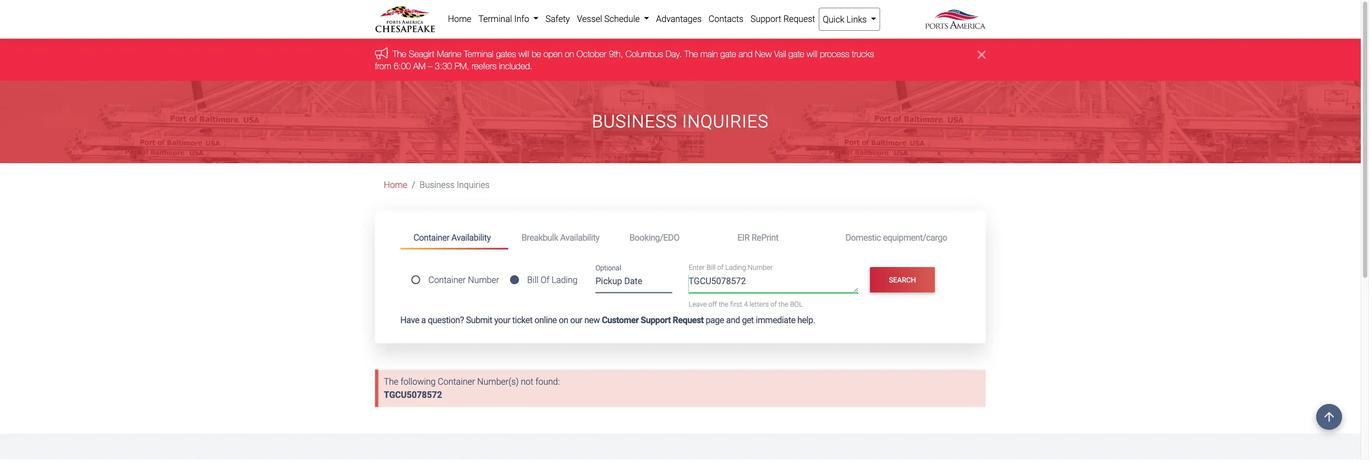 Task type: vqa. For each thing, say whether or not it's contained in the screenshot.
226J3A GRETE
no



Task type: describe. For each thing, give the bounding box(es) containing it.
0 horizontal spatial bill
[[528, 275, 539, 286]]

optional
[[596, 264, 622, 272]]

marine
[[437, 48, 462, 59]]

the seagirt marine terminal gates will be open on october 9th, columbus day. the main gate and new vail gate will process trucks from 6:00 am – 3:30 pm, reefers included. link
[[375, 48, 875, 71]]

safety
[[546, 13, 570, 24]]

breakbulk availability
[[522, 233, 600, 243]]

day.
[[666, 48, 682, 59]]

Enter Bill of Lading Number text field
[[689, 275, 859, 293]]

0 vertical spatial home link
[[445, 8, 475, 30]]

breakbulk
[[522, 233, 559, 243]]

advantages link
[[653, 8, 706, 30]]

eir reprint link
[[725, 228, 833, 248]]

container availability link
[[401, 228, 509, 250]]

have
[[401, 316, 420, 326]]

letters
[[750, 300, 769, 309]]

–
[[428, 61, 433, 71]]

domestic
[[846, 233, 882, 243]]

leave off the first 4 letters of the bol
[[689, 300, 803, 309]]

info
[[515, 13, 530, 24]]

help.
[[798, 316, 816, 326]]

3:30
[[435, 61, 452, 71]]

process
[[820, 48, 850, 59]]

reefers
[[472, 61, 497, 71]]

0 vertical spatial business
[[592, 112, 678, 132]]

0 vertical spatial terminal
[[479, 13, 512, 24]]

get
[[742, 316, 754, 326]]

container availability
[[414, 233, 491, 243]]

domestic equipment/cargo
[[846, 233, 948, 243]]

am
[[414, 61, 426, 71]]

support request link
[[748, 8, 819, 30]]

9th,
[[609, 48, 623, 59]]

1 horizontal spatial bill
[[707, 264, 716, 272]]

enter bill of lading number
[[689, 264, 773, 272]]

included.
[[499, 61, 533, 71]]

equipment/cargo
[[884, 233, 948, 243]]

from
[[375, 61, 391, 71]]

1 gate from the left
[[721, 48, 737, 59]]

quick links
[[823, 14, 869, 25]]

contacts link
[[706, 8, 748, 30]]

october
[[577, 48, 607, 59]]

1 will from the left
[[519, 48, 530, 59]]

open
[[544, 48, 563, 59]]

2 will from the left
[[807, 48, 818, 59]]

booking/edo link
[[617, 228, 725, 248]]

of
[[541, 275, 550, 286]]

1 vertical spatial business
[[420, 180, 455, 190]]

enter
[[689, 264, 705, 272]]

1 vertical spatial request
[[673, 316, 704, 326]]

vessel schedule
[[577, 13, 642, 24]]

a
[[422, 316, 426, 326]]

container number
[[429, 275, 499, 286]]

your
[[495, 316, 511, 326]]

schedule
[[605, 13, 640, 24]]

customer
[[602, 316, 639, 326]]

seagirt
[[409, 48, 435, 59]]

customer support request link
[[602, 316, 704, 326]]

the right day.
[[685, 48, 698, 59]]

support inside support request link
[[751, 13, 782, 24]]

1 vertical spatial on
[[559, 316, 569, 326]]

0 horizontal spatial home link
[[384, 180, 408, 190]]

the following container number(s) not found: tgcu5078572
[[384, 377, 560, 401]]

reprint
[[752, 233, 779, 243]]

0 horizontal spatial lading
[[552, 275, 578, 286]]

1 horizontal spatial inquiries
[[683, 112, 769, 132]]

question?
[[428, 316, 464, 326]]

main
[[701, 48, 718, 59]]

advantages
[[657, 13, 702, 24]]

page
[[706, 316, 725, 326]]

found:
[[536, 377, 560, 388]]

1 vertical spatial and
[[727, 316, 741, 326]]

new
[[585, 316, 600, 326]]

booking/edo
[[630, 233, 680, 243]]



Task type: locate. For each thing, give the bounding box(es) containing it.
2 gate from the left
[[789, 48, 805, 59]]

columbus
[[626, 48, 664, 59]]

2 availability from the left
[[561, 233, 600, 243]]

first
[[731, 300, 743, 309]]

0 horizontal spatial availability
[[452, 233, 491, 243]]

bullhorn image
[[375, 48, 393, 59]]

0 vertical spatial support
[[751, 13, 782, 24]]

and
[[739, 48, 753, 59], [727, 316, 741, 326]]

vessel
[[577, 13, 603, 24]]

the up 6:00
[[393, 48, 407, 59]]

1 vertical spatial container
[[429, 275, 466, 286]]

search button
[[871, 268, 935, 293]]

container up container number
[[414, 233, 450, 243]]

1 vertical spatial inquiries
[[457, 180, 490, 190]]

online
[[535, 316, 557, 326]]

be
[[532, 48, 541, 59]]

quick links link
[[819, 8, 881, 31]]

domestic equipment/cargo link
[[833, 228, 961, 248]]

number
[[748, 264, 773, 272], [468, 275, 499, 286]]

1 horizontal spatial support
[[751, 13, 782, 24]]

gates
[[496, 48, 516, 59]]

0 vertical spatial business inquiries
[[592, 112, 769, 132]]

0 vertical spatial home
[[448, 13, 472, 24]]

bill left of
[[528, 275, 539, 286]]

1 vertical spatial home link
[[384, 180, 408, 190]]

our
[[571, 316, 583, 326]]

2 the from the left
[[779, 300, 789, 309]]

support
[[751, 13, 782, 24], [641, 316, 671, 326]]

availability up container number
[[452, 233, 491, 243]]

0 horizontal spatial will
[[519, 48, 530, 59]]

1 horizontal spatial home link
[[445, 8, 475, 30]]

bill
[[707, 264, 716, 272], [528, 275, 539, 286]]

0 horizontal spatial of
[[718, 264, 724, 272]]

1 horizontal spatial number
[[748, 264, 773, 272]]

0 vertical spatial number
[[748, 264, 773, 272]]

the inside the following container number(s) not found: tgcu5078572
[[384, 377, 399, 388]]

1 horizontal spatial gate
[[789, 48, 805, 59]]

the seagirt marine terminal gates will be open on october 9th, columbus day. the main gate and new vail gate will process trucks from 6:00 am – 3:30 pm, reefers included.
[[375, 48, 875, 71]]

support right customer
[[641, 316, 671, 326]]

4
[[744, 300, 748, 309]]

home link
[[445, 8, 475, 30], [384, 180, 408, 190]]

1 availability from the left
[[452, 233, 491, 243]]

links
[[847, 14, 867, 25]]

the
[[719, 300, 729, 309], [779, 300, 789, 309]]

1 vertical spatial number
[[468, 275, 499, 286]]

1 horizontal spatial lading
[[726, 264, 747, 272]]

0 horizontal spatial inquiries
[[457, 180, 490, 190]]

0 horizontal spatial gate
[[721, 48, 737, 59]]

1 vertical spatial lading
[[552, 275, 578, 286]]

container for container availability
[[414, 233, 450, 243]]

Optional text field
[[596, 272, 673, 294]]

availability for breakbulk availability
[[561, 233, 600, 243]]

1 horizontal spatial will
[[807, 48, 818, 59]]

vessel schedule link
[[574, 8, 653, 30]]

bill right enter
[[707, 264, 716, 272]]

1 vertical spatial business inquiries
[[420, 180, 490, 190]]

home
[[448, 13, 472, 24], [384, 180, 408, 190]]

and left get
[[727, 316, 741, 326]]

1 vertical spatial of
[[771, 300, 777, 309]]

1 horizontal spatial business
[[592, 112, 678, 132]]

request down leave
[[673, 316, 704, 326]]

terminal info link
[[475, 8, 542, 30]]

tgcu5078572
[[384, 390, 442, 401]]

container inside the following container number(s) not found: tgcu5078572
[[438, 377, 475, 388]]

terminal info
[[479, 13, 532, 24]]

1 horizontal spatial the
[[779, 300, 789, 309]]

1 horizontal spatial business inquiries
[[592, 112, 769, 132]]

1 vertical spatial terminal
[[464, 48, 494, 59]]

immediate
[[756, 316, 796, 326]]

availability
[[452, 233, 491, 243], [561, 233, 600, 243]]

0 vertical spatial container
[[414, 233, 450, 243]]

of right enter
[[718, 264, 724, 272]]

gate
[[721, 48, 737, 59], [789, 48, 805, 59]]

have a question? submit your ticket online on our new customer support request page and get immediate help.
[[401, 316, 816, 326]]

0 vertical spatial inquiries
[[683, 112, 769, 132]]

business inquiries
[[592, 112, 769, 132], [420, 180, 490, 190]]

6:00
[[394, 61, 411, 71]]

not
[[521, 377, 534, 388]]

1 vertical spatial bill
[[528, 275, 539, 286]]

the for the following container number(s) not found: tgcu5078572
[[384, 377, 399, 388]]

of
[[718, 264, 724, 272], [771, 300, 777, 309]]

0 vertical spatial bill
[[707, 264, 716, 272]]

0 vertical spatial lading
[[726, 264, 747, 272]]

container right following
[[438, 377, 475, 388]]

terminal left info
[[479, 13, 512, 24]]

0 horizontal spatial support
[[641, 316, 671, 326]]

pm,
[[455, 61, 470, 71]]

lading down eir
[[726, 264, 747, 272]]

terminal up reefers
[[464, 48, 494, 59]]

gate right main
[[721, 48, 737, 59]]

number up enter bill of lading number text field in the bottom right of the page
[[748, 264, 773, 272]]

new
[[755, 48, 772, 59]]

will
[[519, 48, 530, 59], [807, 48, 818, 59]]

0 horizontal spatial business
[[420, 180, 455, 190]]

0 horizontal spatial business inquiries
[[420, 180, 490, 190]]

number up the submit
[[468, 275, 499, 286]]

container for container number
[[429, 275, 466, 286]]

following
[[401, 377, 436, 388]]

will left be
[[519, 48, 530, 59]]

on left our
[[559, 316, 569, 326]]

on right open
[[565, 48, 574, 59]]

number(s)
[[478, 377, 519, 388]]

1 horizontal spatial request
[[784, 13, 816, 24]]

the up tgcu5078572
[[384, 377, 399, 388]]

availability for container availability
[[452, 233, 491, 243]]

lading right of
[[552, 275, 578, 286]]

1 vertical spatial support
[[641, 316, 671, 326]]

quick
[[823, 14, 845, 25]]

on
[[565, 48, 574, 59], [559, 316, 569, 326]]

business
[[592, 112, 678, 132], [420, 180, 455, 190]]

close image
[[978, 48, 986, 61]]

terminal
[[479, 13, 512, 24], [464, 48, 494, 59]]

of right letters
[[771, 300, 777, 309]]

1 horizontal spatial availability
[[561, 233, 600, 243]]

availability right the breakbulk
[[561, 233, 600, 243]]

container up question?
[[429, 275, 466, 286]]

will left process
[[807, 48, 818, 59]]

0 horizontal spatial number
[[468, 275, 499, 286]]

off
[[709, 300, 718, 309]]

the for the seagirt marine terminal gates will be open on october 9th, columbus day. the main gate and new vail gate will process trucks from 6:00 am – 3:30 pm, reefers included.
[[393, 48, 407, 59]]

bill of lading
[[528, 275, 578, 286]]

vail
[[775, 48, 787, 59]]

leave
[[689, 300, 707, 309]]

bol
[[791, 300, 803, 309]]

safety link
[[542, 8, 574, 30]]

0 vertical spatial of
[[718, 264, 724, 272]]

and inside the seagirt marine terminal gates will be open on october 9th, columbus day. the main gate and new vail gate will process trucks from 6:00 am – 3:30 pm, reefers included.
[[739, 48, 753, 59]]

0 vertical spatial on
[[565, 48, 574, 59]]

2 vertical spatial container
[[438, 377, 475, 388]]

request left quick
[[784, 13, 816, 24]]

lading
[[726, 264, 747, 272], [552, 275, 578, 286]]

support request
[[751, 13, 816, 24]]

1 horizontal spatial home
[[448, 13, 472, 24]]

1 the from the left
[[719, 300, 729, 309]]

0 vertical spatial and
[[739, 48, 753, 59]]

go to top image
[[1317, 405, 1343, 431]]

eir
[[738, 233, 750, 243]]

and left new
[[739, 48, 753, 59]]

container
[[414, 233, 450, 243], [429, 275, 466, 286], [438, 377, 475, 388]]

the left bol
[[779, 300, 789, 309]]

0 vertical spatial request
[[784, 13, 816, 24]]

0 horizontal spatial the
[[719, 300, 729, 309]]

availability inside container availability link
[[452, 233, 491, 243]]

1 vertical spatial home
[[384, 180, 408, 190]]

availability inside breakbulk availability link
[[561, 233, 600, 243]]

eir reprint
[[738, 233, 779, 243]]

search
[[889, 276, 917, 284]]

breakbulk availability link
[[509, 228, 617, 248]]

the right "off" in the bottom right of the page
[[719, 300, 729, 309]]

the seagirt marine terminal gates will be open on october 9th, columbus day. the main gate and new vail gate will process trucks from 6:00 am – 3:30 pm, reefers included. alert
[[0, 39, 1362, 81]]

gate right vail
[[789, 48, 805, 59]]

terminal inside the seagirt marine terminal gates will be open on october 9th, columbus day. the main gate and new vail gate will process trucks from 6:00 am – 3:30 pm, reefers included.
[[464, 48, 494, 59]]

submit
[[466, 316, 493, 326]]

support up new
[[751, 13, 782, 24]]

1 horizontal spatial of
[[771, 300, 777, 309]]

on inside the seagirt marine terminal gates will be open on october 9th, columbus day. the main gate and new vail gate will process trucks from 6:00 am – 3:30 pm, reefers included.
[[565, 48, 574, 59]]

ticket
[[513, 316, 533, 326]]

0 horizontal spatial home
[[384, 180, 408, 190]]

contacts
[[709, 13, 744, 24]]

0 horizontal spatial request
[[673, 316, 704, 326]]

trucks
[[852, 48, 875, 59]]

the
[[393, 48, 407, 59], [685, 48, 698, 59], [384, 377, 399, 388]]



